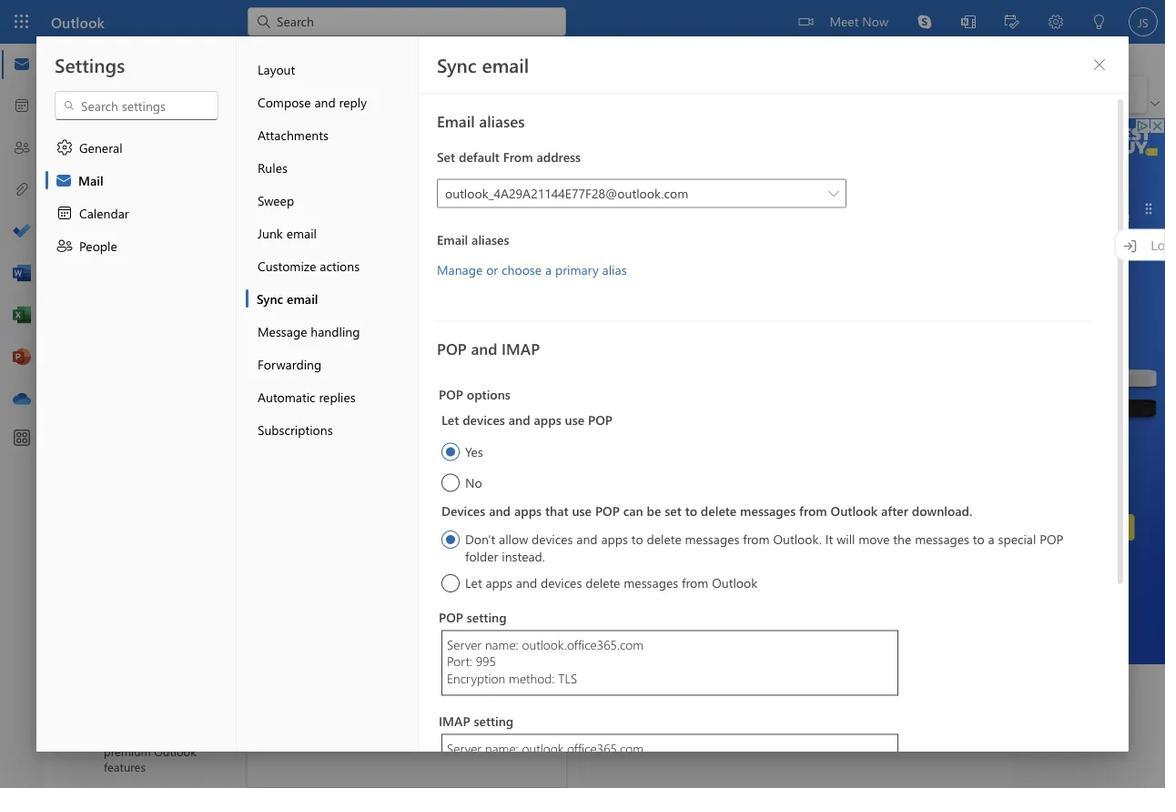 Task type: describe. For each thing, give the bounding box(es) containing it.
outlook left mobile
[[907, 512, 952, 529]]

a inside message list section
[[327, 441, 333, 458]]

day
[[444, 690, 465, 707]]

help
[[222, 49, 248, 66]]

sync inside tab panel
[[437, 52, 477, 77]]

sync email inside sync email button
[[257, 290, 318, 307]]

devices and apps that use pop can be set to delete messages from outlook after download. option group
[[442, 498, 1095, 596]]

ix100
[[456, 189, 485, 206]]


[[799, 15, 814, 29]]


[[63, 99, 76, 112]]

pop inside don't allow devices and apps to delete messages from outlook. it will move the messages to a special pop folder instead.
[[1040, 531, 1064, 548]]

2.0,
[[698, 189, 719, 206]]

subscriptions button
[[246, 413, 418, 446]]

email aliases element
[[437, 144, 1095, 297]]

favorites tree
[[66, 115, 212, 304]]

sweep button
[[246, 184, 418, 217]]

messages down with
[[685, 531, 740, 548]]

choose your look
[[295, 331, 394, 348]]


[[266, 295, 284, 313]]

customize actions
[[258, 257, 360, 274]]


[[1093, 57, 1107, 72]]

compose
[[258, 93, 311, 110]]

message handling
[[258, 323, 360, 340]]

delete inside don't allow devices and apps to delete messages from outlook. it will move the messages to a special pop folder instead.
[[647, 531, 682, 548]]

let for let devices and apps use pop
[[442, 412, 459, 428]]

outlook down don't allow devices and apps to delete messages from outlook. it will move the messages to a special pop folder instead.
[[712, 575, 758, 591]]

send
[[295, 441, 323, 458]]


[[107, 168, 126, 186]]

and up the "options"
[[471, 338, 498, 359]]

use for that
[[572, 502, 592, 519]]

rules
[[258, 159, 288, 176]]

excel image
[[13, 307, 31, 325]]


[[545, 259, 555, 270]]

attachments button
[[246, 118, 418, 151]]

it
[[826, 531, 833, 548]]

set
[[665, 502, 682, 519]]

1 email aliases from the top
[[437, 110, 525, 131]]

messages down qr
[[624, 575, 679, 591]]

left-rail-appbar navigation
[[4, 44, 40, 421]]

portable
[[610, 189, 659, 206]]

from
[[503, 148, 533, 165]]

meet
[[830, 12, 859, 29]]

default
[[459, 148, 500, 165]]

or
[[486, 261, 498, 278]]

2 - from the left
[[602, 189, 607, 206]]

Server name: outlook.office365.com  Port: 993  Encryption method: TLS text field
[[442, 734, 899, 789]]

general
[[79, 139, 123, 156]]

layout
[[258, 61, 295, 77]]

scansnap
[[398, 189, 452, 206]]

sweep
[[258, 192, 294, 209]]

outlook banner
[[0, 0, 1166, 44]]

message
[[337, 441, 386, 458]]

message handling button
[[246, 315, 418, 348]]

onedrive image
[[13, 391, 31, 409]]

outlook_4a29a21144e77f28@outlook.com
[[445, 185, 689, 202]]

actions
[[320, 257, 360, 274]]

special
[[998, 531, 1037, 548]]

message
[[258, 323, 307, 340]]

let apps and devices delete messages from outlook
[[465, 575, 758, 591]]

fi
[[743, 189, 753, 206]]

help button
[[208, 44, 262, 72]]

mail image
[[13, 56, 31, 74]]

Search settings search field
[[76, 97, 199, 115]]

download.
[[912, 502, 973, 519]]

0 vertical spatial aliases
[[479, 110, 525, 131]]

email inside email aliases element
[[437, 231, 468, 248]]


[[84, 132, 98, 146]]

don't
[[465, 531, 496, 548]]

zone
[[372, 368, 399, 385]]

the inside don't allow devices and apps to delete messages from outlook. it will move the messages to a special pop folder instead.
[[894, 531, 912, 548]]

sync email tab panel
[[419, 36, 1129, 789]]

automatic replies button
[[246, 381, 418, 413]]

use for apps
[[565, 412, 585, 428]]

pop and imap
[[437, 338, 540, 359]]

can
[[623, 502, 644, 519]]

allow
[[499, 531, 528, 548]]

 for  view settings
[[65, 86, 83, 104]]


[[56, 237, 74, 255]]

0 vertical spatial from
[[800, 502, 827, 519]]

phone
[[748, 512, 784, 529]]

2 vertical spatial delete
[[586, 575, 621, 591]]

 button
[[523, 131, 552, 157]]

empty
[[402, 713, 438, 730]]

sync email heading
[[437, 52, 529, 77]]

pop and imap element
[[437, 372, 1095, 789]]

application containing settings
[[0, 0, 1166, 789]]

devices inside don't allow devices and apps to delete messages from outlook. it will move the messages to a special pop folder instead.
[[532, 531, 573, 548]]

people
[[79, 237, 117, 254]]

all
[[349, 690, 365, 707]]

ricoh
[[362, 189, 395, 206]]


[[266, 331, 284, 350]]


[[55, 171, 73, 189]]

microsoft
[[363, 514, 416, 530]]

more apps image
[[13, 430, 31, 448]]

1 email from the top
[[437, 110, 475, 131]]

scanner
[[552, 189, 598, 206]]

ricoh scansnap ix100 - sheetfed scanner - portable - usb 2.0, wi-fi
[[362, 189, 753, 206]]

junk email button
[[246, 217, 418, 250]]

handling
[[311, 323, 360, 340]]

choose
[[295, 331, 337, 348]]

3 - from the left
[[663, 189, 668, 206]]

folder
[[465, 548, 498, 565]]

people image
[[13, 139, 31, 158]]

settings heading
[[55, 52, 125, 77]]

confirm time zone
[[295, 368, 399, 385]]

that
[[545, 502, 569, 519]]

send a message
[[295, 441, 386, 458]]

set default from address
[[437, 148, 581, 165]]

manage
[[437, 261, 483, 278]]

favorites
[[109, 129, 168, 149]]

get started
[[259, 255, 323, 272]]

and inside button
[[315, 93, 336, 110]]

sheetfed
[[497, 189, 549, 206]]

premium outlook features button
[[66, 702, 246, 789]]

dialog containing settings
[[0, 0, 1166, 789]]

rules button
[[246, 151, 418, 184]]

attachments
[[258, 126, 329, 143]]

instead.
[[502, 548, 545, 565]]

settings
[[55, 52, 125, 77]]

email for sync email button
[[287, 290, 318, 307]]

setting for pop setting
[[467, 609, 507, 626]]

cdw image
[[273, 174, 302, 203]]

camera
[[788, 512, 829, 529]]

features
[[104, 759, 146, 775]]

no
[[465, 474, 482, 491]]

be
[[647, 502, 662, 519]]

and down the "options"
[[509, 412, 531, 428]]

 button
[[54, 45, 90, 76]]



Task type: locate. For each thing, give the bounding box(es) containing it.
calendar
[[79, 204, 129, 221]]

premium outlook features
[[104, 744, 196, 775]]

upgrade
[[295, 514, 344, 530]]

let down pop options at the left of page
[[442, 412, 459, 428]]

1 vertical spatial a
[[327, 441, 333, 458]]

2 vertical spatial email
[[287, 290, 318, 307]]

aliases up the set default from address
[[479, 110, 525, 131]]

apps inside don't allow devices and apps to delete messages from outlook. it will move the messages to a special pop folder instead.
[[601, 531, 628, 548]]

outlook.
[[773, 531, 822, 548]]

let devices and apps use pop option group
[[442, 407, 1095, 495]]

delete
[[701, 502, 737, 519], [647, 531, 682, 548], [586, 575, 621, 591]]

email up started
[[287, 224, 317, 241]]

0 of 6 complete
[[295, 295, 383, 312]]

1 horizontal spatial delete
[[647, 531, 682, 548]]

outlook_4A29A21144E77F28@outlook.com field
[[437, 179, 847, 209]]

0 vertical spatial email
[[437, 110, 475, 131]]

outlook up  in the left of the page
[[51, 12, 105, 31]]

to inside message list section
[[347, 514, 359, 530]]

setting right empty
[[474, 713, 514, 730]]

message list section
[[248, 117, 753, 788]]

manage or choose a primary alias button
[[437, 261, 627, 279]]

0 horizontal spatial a
[[327, 441, 333, 458]]

to right upgrade
[[347, 514, 359, 530]]

delete down code
[[647, 531, 682, 548]]

automatic
[[258, 388, 316, 405]]

1 vertical spatial sync
[[257, 290, 283, 307]]

2 email from the top
[[437, 231, 468, 248]]

2 vertical spatial from
[[682, 575, 709, 591]]

after
[[881, 502, 909, 519]]

tab list containing home
[[90, 44, 262, 72]]

setting down "folder"
[[467, 609, 507, 626]]

0 vertical spatial the
[[619, 512, 637, 529]]

email left 6
[[287, 290, 318, 307]]

with
[[692, 512, 716, 529]]

tab list
[[90, 44, 262, 72]]

0 horizontal spatial your
[[341, 331, 366, 348]]

look
[[369, 331, 394, 348]]

upgrade to microsoft 365
[[295, 514, 440, 530]]

primary
[[555, 261, 599, 278]]

 left  button
[[56, 138, 74, 157]]

email inside button
[[287, 290, 318, 307]]

1 horizontal spatial imap
[[502, 338, 540, 359]]

2 horizontal spatial from
[[800, 502, 827, 519]]

inbox.
[[441, 713, 475, 730]]

messages up don't allow devices and apps to delete messages from outlook. it will move the messages to a special pop folder instead.
[[740, 502, 796, 519]]

outlook
[[51, 12, 105, 31], [831, 502, 878, 519], [907, 512, 952, 529], [712, 575, 758, 591], [154, 744, 196, 760]]

import
[[295, 404, 333, 421]]

pop setting
[[439, 609, 507, 626]]

and up the allow
[[489, 502, 511, 519]]

outlook right premium
[[154, 744, 196, 760]]

 view settings
[[65, 86, 161, 104]]

1 vertical spatial the
[[894, 531, 912, 548]]

- left usb
[[663, 189, 668, 206]]

complete
[[330, 295, 383, 312]]

and left reply
[[315, 93, 336, 110]]

1 vertical spatial devices
[[532, 531, 573, 548]]

favorites tree item
[[66, 122, 212, 158]]

1 vertical spatial sync email
[[257, 290, 318, 307]]

from inside don't allow devices and apps to delete messages from outlook. it will move the messages to a special pop folder instead.
[[743, 531, 770, 548]]

delete right code
[[701, 502, 737, 519]]

word image
[[13, 265, 31, 283]]

0 horizontal spatial sync
[[257, 290, 283, 307]]

code
[[661, 512, 689, 529]]

compose and reply button
[[246, 86, 418, 118]]

0 vertical spatial devices
[[463, 412, 505, 428]]

2 horizontal spatial -
[[663, 189, 668, 206]]

the right move
[[894, 531, 912, 548]]

outlook up 'will' on the bottom right
[[831, 502, 878, 519]]

0 horizontal spatial the
[[421, 690, 440, 707]]

let down "folder"
[[465, 575, 482, 591]]

email
[[482, 52, 529, 77], [287, 224, 317, 241], [287, 290, 318, 307]]

1 vertical spatial email aliases
[[437, 231, 510, 248]]

subscriptions
[[258, 421, 333, 438]]

from down with
[[682, 575, 709, 591]]

0 vertical spatial sync email
[[437, 52, 529, 77]]

- down ad
[[489, 189, 494, 206]]

files image
[[13, 181, 31, 199]]

setting for imap setting
[[474, 713, 514, 730]]

will
[[837, 531, 855, 548]]

2 vertical spatial the
[[421, 690, 440, 707]]

your right with
[[720, 512, 745, 529]]

email aliases up default
[[437, 110, 525, 131]]

set
[[437, 148, 455, 165]]

to down mobile
[[973, 531, 985, 548]]

0 vertical spatial delete
[[701, 502, 737, 519]]

settings
[[117, 86, 161, 103]]

1 horizontal spatial your
[[373, 713, 398, 730]]

2 horizontal spatial the
[[894, 531, 912, 548]]

dialog
[[0, 0, 1166, 789]]

confirm
[[295, 368, 340, 385]]

0 vertical spatial let
[[442, 412, 459, 428]]

1 vertical spatial email
[[437, 231, 468, 248]]

1 vertical spatial from
[[743, 531, 770, 548]]

1 vertical spatial imap
[[439, 713, 470, 730]]

setting
[[467, 609, 507, 626], [474, 713, 514, 730]]

manage or choose a primary alias
[[437, 261, 627, 278]]

email up manage at the top left of page
[[437, 231, 468, 248]]

powerpoint image
[[13, 349, 31, 367]]

c
[[283, 180, 291, 197]]

2 horizontal spatial delete
[[701, 502, 737, 519]]

1 vertical spatial email
[[287, 224, 317, 241]]

and inside don't allow devices and apps to delete messages from outlook. it will move the messages to a special pop folder instead.
[[577, 531, 598, 548]]


[[266, 368, 284, 386]]

customize actions button
[[246, 250, 418, 282]]

email for junk email 'button'
[[287, 224, 317, 241]]

0 vertical spatial email
[[482, 52, 529, 77]]

qr
[[641, 512, 658, 529]]

Server name: outlook.office365.com  Port: 995  Encryption method: TLS text field
[[442, 631, 899, 696]]

pop options
[[439, 386, 511, 402]]

a right choose
[[545, 261, 552, 278]]

get
[[259, 255, 279, 272]]

a inside manage or choose a primary alias "button"
[[545, 261, 552, 278]]

email up  button
[[482, 52, 529, 77]]

1 vertical spatial let
[[465, 575, 482, 591]]


[[107, 204, 126, 222]]

email inside tab panel
[[482, 52, 529, 77]]

let devices and apps use pop
[[442, 412, 613, 428]]

from down the phone
[[743, 531, 770, 548]]

 for 
[[56, 138, 74, 157]]

devices down instead.
[[541, 575, 582, 591]]

devices down the "options"
[[463, 412, 505, 428]]

2 vertical spatial your
[[373, 713, 398, 730]]

1 vertical spatial setting
[[474, 713, 514, 730]]

address
[[537, 148, 581, 165]]

sync inside button
[[257, 290, 283, 307]]

0
[[295, 295, 302, 312]]

document
[[0, 0, 1166, 789]]

calendar image
[[13, 97, 31, 116]]

2 horizontal spatial a
[[988, 531, 995, 548]]

time
[[344, 368, 369, 385]]

0 vertical spatial your
[[341, 331, 366, 348]]

0 vertical spatial sync
[[437, 52, 477, 77]]

0 vertical spatial a
[[545, 261, 552, 278]]

let for let apps and devices delete messages from outlook
[[465, 575, 482, 591]]

to down qr
[[632, 531, 643, 548]]

email aliases up manage at the top left of page
[[437, 231, 510, 248]]

email up 'set'
[[437, 110, 475, 131]]

scan
[[589, 512, 615, 529]]

email inside 'button'
[[287, 224, 317, 241]]

now
[[863, 12, 889, 29]]

your down done
[[373, 713, 398, 730]]

your left look
[[341, 331, 366, 348]]

1 horizontal spatial sync email
[[437, 52, 529, 77]]

1 horizontal spatial from
[[743, 531, 770, 548]]

1 vertical spatial use
[[572, 502, 592, 519]]

outlook inside outlook banner
[[51, 12, 105, 31]]

1 horizontal spatial sync
[[437, 52, 477, 77]]

1 vertical spatial your
[[720, 512, 745, 529]]

0 horizontal spatial -
[[489, 189, 494, 206]]

move
[[859, 531, 890, 548]]

-
[[489, 189, 494, 206], [602, 189, 607, 206], [663, 189, 668, 206]]

the left qr
[[619, 512, 637, 529]]

and down scan
[[577, 531, 598, 548]]

compose and reply
[[258, 93, 367, 110]]

0 horizontal spatial sync email
[[257, 290, 318, 307]]

inbox
[[311, 130, 349, 150]]

1 horizontal spatial a
[[545, 261, 552, 278]]

1 vertical spatial delete
[[647, 531, 682, 548]]

1 horizontal spatial -
[[602, 189, 607, 206]]

0 horizontal spatial from
[[682, 575, 709, 591]]

to do image
[[13, 223, 31, 241]]

settings tab list
[[36, 36, 237, 752]]

0 vertical spatial imap
[[502, 338, 540, 359]]

0 vertical spatial email aliases
[[437, 110, 525, 131]]

sync email inside sync email tab panel
[[437, 52, 529, 77]]

imap up the "options"
[[502, 338, 540, 359]]

1 - from the left
[[489, 189, 494, 206]]

to right set
[[685, 502, 698, 519]]

0 vertical spatial 
[[65, 86, 83, 104]]

imap
[[502, 338, 540, 359], [439, 713, 470, 730]]

2 vertical spatial a
[[988, 531, 995, 548]]

 inside settings tab list
[[56, 138, 74, 157]]


[[56, 204, 74, 222]]

0 vertical spatial setting
[[467, 609, 507, 626]]

and down instead.
[[516, 575, 537, 591]]

- right scanner
[[602, 189, 607, 206]]

delete down scan
[[586, 575, 621, 591]]

a down mobile
[[988, 531, 995, 548]]

the inside all done for the day enjoy your empty inbox.
[[421, 690, 440, 707]]

the right for
[[421, 690, 440, 707]]

2 email aliases from the top
[[437, 231, 510, 248]]

 left view
[[65, 86, 83, 104]]

a inside don't allow devices and apps to delete messages from outlook. it will move the messages to a special pop folder instead.
[[988, 531, 995, 548]]


[[266, 404, 284, 423]]

devices and apps that use pop can be set to delete messages from outlook after download.
[[442, 502, 973, 519]]

mail
[[78, 172, 103, 188]]

layout group
[[293, 76, 473, 109]]

application
[[0, 0, 1166, 789]]

a
[[545, 261, 552, 278], [327, 441, 333, 458], [988, 531, 995, 548]]

your inside all done for the day enjoy your empty inbox.
[[373, 713, 398, 730]]

from
[[800, 502, 827, 519], [743, 531, 770, 548], [682, 575, 709, 591]]


[[107, 240, 126, 259]]

from up outlook.
[[800, 502, 827, 519]]

2 horizontal spatial your
[[720, 512, 745, 529]]

aliases up or on the left top of the page
[[472, 231, 510, 248]]

1 horizontal spatial let
[[465, 575, 482, 591]]

2 vertical spatial devices
[[541, 575, 582, 591]]

a right send
[[327, 441, 333, 458]]

document containing settings
[[0, 0, 1166, 789]]

1 vertical spatial 
[[56, 138, 74, 157]]

aliases
[[479, 110, 525, 131], [472, 231, 510, 248]]

devices inside let devices and apps use pop option group
[[463, 412, 505, 428]]

devices down that
[[532, 531, 573, 548]]

devices
[[463, 412, 505, 428], [532, 531, 573, 548], [541, 575, 582, 591]]

enjoy
[[339, 713, 370, 730]]

0 horizontal spatial delete
[[586, 575, 621, 591]]

0 vertical spatial use
[[565, 412, 585, 428]]

1 horizontal spatial the
[[619, 512, 637, 529]]

1 vertical spatial aliases
[[472, 231, 510, 248]]

0 horizontal spatial imap
[[439, 713, 470, 730]]

premium
[[104, 744, 151, 760]]

outlook inside premium outlook features
[[154, 744, 196, 760]]

imap down day
[[439, 713, 470, 730]]

messages down "download."
[[915, 531, 970, 548]]

imap setting
[[439, 713, 514, 730]]


[[62, 51, 81, 70]]

to up 'will' on the bottom right
[[832, 512, 844, 529]]

options
[[467, 386, 511, 402]]

0 horizontal spatial let
[[442, 412, 459, 428]]



Task type: vqa. For each thing, say whether or not it's contained in the screenshot.
Ricoh Scansnap Ix100 - Sheetfed Scanner - Portable - USB 2.0, Wi-Fi
yes



